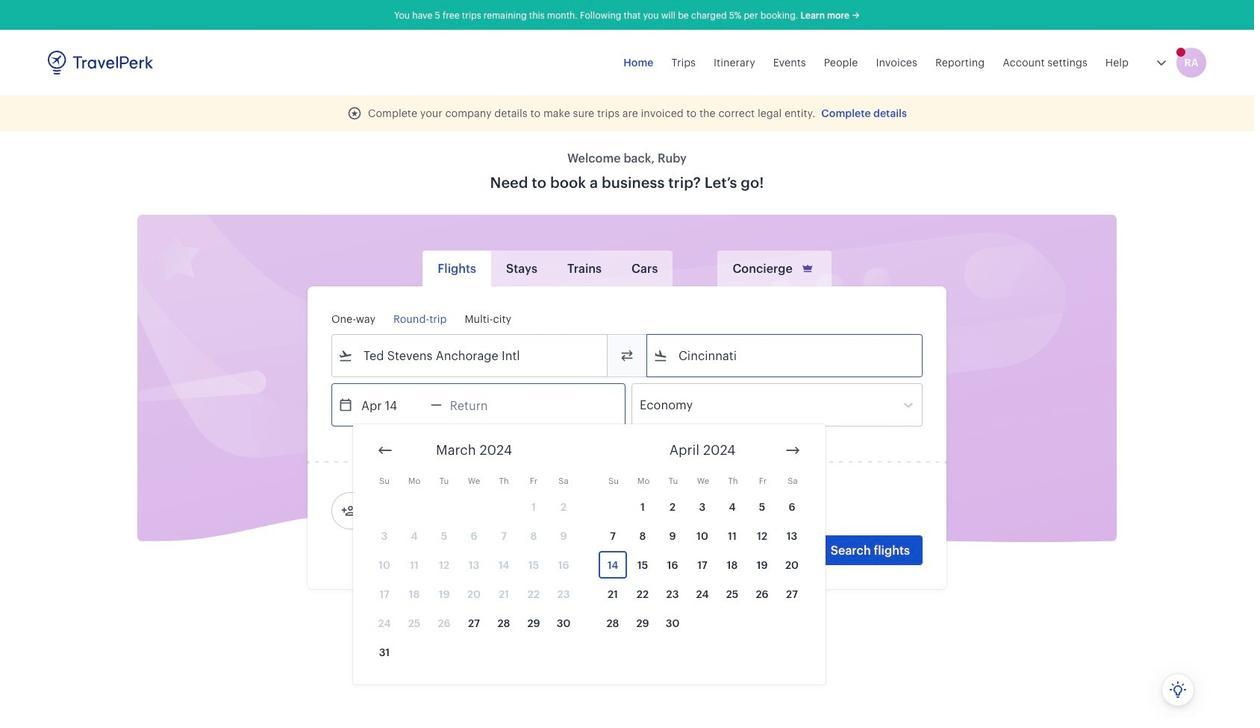 Task type: locate. For each thing, give the bounding box(es) containing it.
calendar application
[[353, 425, 1254, 685]]

Return text field
[[442, 385, 519, 426]]

To search field
[[668, 344, 903, 368]]

move forward to switch to the next month. image
[[784, 442, 802, 460]]

Add first traveler search field
[[356, 499, 511, 523]]



Task type: describe. For each thing, give the bounding box(es) containing it.
From search field
[[353, 344, 588, 368]]

move backward to switch to the previous month. image
[[376, 442, 394, 460]]

Depart text field
[[353, 385, 431, 426]]



